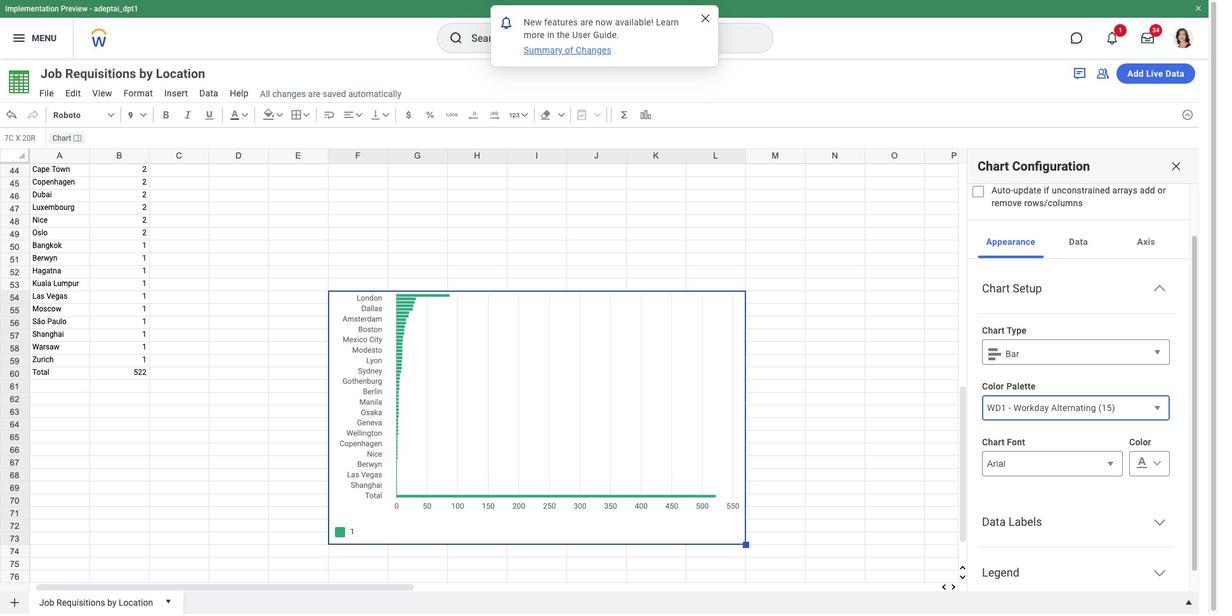 Task type: locate. For each thing, give the bounding box(es) containing it.
0 horizontal spatial x image
[[699, 12, 712, 25]]

unconstrained
[[1052, 185, 1111, 195]]

chevron down small image for numbers image
[[518, 109, 531, 121]]

-
[[90, 4, 92, 13], [1009, 403, 1012, 413]]

0 vertical spatial x image
[[699, 12, 712, 25]]

chart down roboto
[[52, 134, 71, 143]]

chevron up image
[[1153, 515, 1168, 530]]

caret down small image
[[162, 595, 175, 608]]

are inside button
[[308, 89, 321, 99]]

chevron down small image inside roboto 'dropdown button'
[[105, 109, 117, 121]]

undo l image
[[5, 109, 18, 121]]

close environment banner image
[[1195, 4, 1203, 12]]

underline image
[[203, 109, 216, 121]]

wd1
[[988, 403, 1007, 413]]

chart left setup
[[983, 282, 1010, 295]]

live
[[1147, 69, 1164, 79]]

numbers image
[[508, 109, 521, 121]]

0 vertical spatial job requisitions by location button
[[34, 65, 228, 83]]

1 vertical spatial job
[[39, 598, 54, 608]]

adeptai_dpt1
[[94, 4, 138, 13]]

add
[[1141, 185, 1156, 195]]

chevron down small image up chevron up icon
[[1150, 455, 1165, 471]]

chevron down small image left text wrap icon
[[300, 109, 313, 121]]

profile logan mcneil image
[[1174, 28, 1194, 51]]

chevron down small image
[[105, 109, 117, 121], [238, 109, 251, 121], [273, 109, 286, 121], [300, 109, 313, 121], [555, 109, 568, 121]]

chart up auto-
[[978, 158, 1010, 174]]

chart
[[52, 134, 71, 143], [978, 158, 1010, 174], [983, 282, 1010, 295], [983, 326, 1005, 336], [983, 437, 1005, 447]]

data labels
[[983, 515, 1043, 529]]

x image
[[699, 12, 712, 25], [1170, 160, 1183, 173]]

chart for chart font
[[983, 437, 1005, 447]]

bar button
[[983, 340, 1170, 365]]

x image down chevron up circle icon at top right
[[1170, 160, 1183, 173]]

location
[[156, 66, 205, 81], [119, 598, 153, 608]]

all changes are saved automatically
[[260, 89, 402, 99]]

are up user on the top left of page
[[581, 17, 594, 27]]

chevron down small image for align bottom "icon"
[[379, 109, 392, 121]]

chevron down small image left dollar sign image at left
[[379, 109, 392, 121]]

chevron up image down axis
[[1153, 281, 1168, 296]]

location up the insert at top
[[156, 66, 205, 81]]

color
[[983, 381, 1005, 392], [1130, 437, 1152, 447]]

requisitions
[[65, 66, 136, 81], [57, 598, 105, 608]]

chevron down small image right 9
[[137, 109, 150, 121]]

- inside menu banner
[[90, 4, 92, 13]]

data
[[1166, 69, 1185, 79], [199, 88, 218, 98], [1070, 237, 1089, 247], [983, 515, 1006, 529]]

roboto
[[53, 110, 81, 120]]

1 horizontal spatial -
[[1009, 403, 1012, 413]]

arial
[[988, 459, 1006, 469]]

1 vertical spatial chevron up image
[[1153, 566, 1168, 581]]

data left labels
[[983, 515, 1006, 529]]

1 job requisitions by location button from the top
[[34, 65, 228, 83]]

color up text color icon
[[1130, 437, 1152, 447]]

changes
[[576, 45, 612, 55]]

chevron up circle image
[[1182, 109, 1195, 121]]

job up file
[[41, 66, 62, 81]]

1 chevron up image from the top
[[1153, 281, 1168, 296]]

notifications large image
[[1106, 32, 1119, 44]]

implementation
[[5, 4, 59, 13]]

chevron down small image right eraser icon
[[555, 109, 568, 121]]

0 horizontal spatial are
[[308, 89, 321, 99]]

1 horizontal spatial by
[[139, 66, 153, 81]]

chevron up image inside legend dropdown button
[[1153, 566, 1168, 581]]

new features are now available! learn more in the user guide. summary of changes
[[524, 17, 682, 55]]

auto-
[[992, 185, 1014, 195]]

2 chevron up image from the top
[[1153, 566, 1168, 581]]

add zero image
[[489, 109, 501, 121]]

appearance
[[987, 237, 1036, 247]]

chart setup
[[983, 282, 1042, 295]]

job requisitions by location
[[41, 66, 205, 81], [39, 598, 153, 608]]

grid
[[0, 0, 1219, 607]]

by
[[139, 66, 153, 81], [107, 598, 117, 608]]

0 vertical spatial by
[[139, 66, 153, 81]]

0 vertical spatial chevron up image
[[1153, 281, 1168, 296]]

x image right learn
[[699, 12, 712, 25]]

are inside new features are now available! learn more in the user guide. summary of changes
[[581, 17, 594, 27]]

chevron down small image down help
[[238, 109, 251, 121]]

0 vertical spatial location
[[156, 66, 205, 81]]

configuration
[[1013, 158, 1091, 174]]

menu button
[[0, 18, 73, 58]]

x image inside dialog
[[699, 12, 712, 25]]

of
[[565, 45, 574, 55]]

1 vertical spatial color
[[1130, 437, 1152, 447]]

view
[[92, 88, 112, 98]]

implementation preview -   adeptai_dpt1
[[5, 4, 138, 13]]

0 vertical spatial requisitions
[[65, 66, 136, 81]]

chart inside dropdown button
[[983, 282, 1010, 295]]

0 horizontal spatial color
[[983, 381, 1005, 392]]

edit
[[65, 88, 81, 98]]

by left caret down small 'icon'
[[107, 598, 117, 608]]

0 vertical spatial -
[[90, 4, 92, 13]]

if
[[1044, 185, 1050, 195]]

auto-update if unconstrained arrays add or remove rows/columns
[[992, 185, 1167, 208]]

all changes are saved automatically button
[[255, 88, 402, 100]]

bold image
[[160, 109, 172, 121]]

workday
[[1014, 403, 1049, 413]]

format
[[124, 88, 153, 98]]

chevron down small image left align bottom "icon"
[[353, 109, 365, 121]]

chart for chart setup
[[983, 282, 1010, 295]]

axis button
[[1114, 225, 1180, 258]]

Search Workday  search field
[[472, 24, 747, 52]]

1 vertical spatial location
[[119, 598, 153, 608]]

dialog
[[490, 5, 719, 67]]

chart type
[[983, 326, 1027, 336]]

add
[[1128, 69, 1144, 79]]

color up 'wd1'
[[983, 381, 1005, 392]]

1 chevron down small image from the left
[[105, 109, 117, 121]]

all
[[260, 89, 270, 99]]

chart for chart type
[[983, 326, 1005, 336]]

or
[[1158, 185, 1167, 195]]

0 vertical spatial job
[[41, 66, 62, 81]]

1 vertical spatial x image
[[1170, 160, 1183, 173]]

remove
[[992, 198, 1022, 208]]

chart for chart configuration
[[978, 158, 1010, 174]]

wd1 - workday alternating (15) button
[[983, 395, 1170, 421]]

toolbar container region
[[0, 102, 1177, 128]]

c bar clustered image
[[988, 347, 1003, 362]]

chart button
[[49, 133, 85, 144]]

are
[[581, 17, 594, 27], [308, 89, 321, 99]]

- right preview
[[90, 4, 92, 13]]

chevron down small image left 9
[[105, 109, 117, 121]]

tabs element
[[968, 225, 1190, 259]]

are left 'saved'
[[308, 89, 321, 99]]

saved
[[323, 89, 346, 99]]

34 button
[[1134, 24, 1163, 52]]

- right 'wd1'
[[1009, 403, 1012, 413]]

chevron up image
[[1153, 281, 1168, 296], [1153, 566, 1168, 581]]

0 horizontal spatial -
[[90, 4, 92, 13]]

search image
[[449, 30, 464, 46]]

1 horizontal spatial are
[[581, 17, 594, 27]]

0 vertical spatial color
[[983, 381, 1005, 392]]

1 horizontal spatial color
[[1130, 437, 1152, 447]]

chevron down small image inside the 9 dropdown button
[[137, 109, 150, 121]]

by up menus menu bar
[[139, 66, 153, 81]]

chart up arial
[[983, 437, 1005, 447]]

1 vertical spatial are
[[308, 89, 321, 99]]

job right add footer ws image
[[39, 598, 54, 608]]

changes
[[272, 89, 306, 99]]

1 vertical spatial -
[[1009, 403, 1012, 413]]

data down auto-update if unconstrained arrays add or remove rows/columns
[[1070, 237, 1089, 247]]

data inside dropdown button
[[983, 515, 1006, 529]]

dialog containing new features are now available! learn more in the user guide.
[[490, 5, 719, 67]]

chart inside button
[[52, 134, 71, 143]]

1 vertical spatial by
[[107, 598, 117, 608]]

chevron down small image left eraser icon
[[518, 109, 531, 121]]

job requisitions by location button
[[34, 65, 228, 83], [34, 592, 158, 612]]

menus menu bar
[[33, 84, 255, 104]]

font
[[1008, 437, 1026, 447]]

chevron up image down chevron up icon
[[1153, 566, 1168, 581]]

chart left type
[[983, 326, 1005, 336]]

chevron up image inside 'chart setup' dropdown button
[[1153, 281, 1168, 296]]

chevron down small image left border all icon
[[273, 109, 286, 121]]

labels
[[1009, 515, 1043, 529]]

0 vertical spatial are
[[581, 17, 594, 27]]

1 horizontal spatial location
[[156, 66, 205, 81]]

job
[[41, 66, 62, 81], [39, 598, 54, 608]]

location left caret down small 'icon'
[[119, 598, 153, 608]]

chart configuration
[[978, 158, 1091, 174]]

None text field
[[1, 129, 45, 147]]

chevron down small image
[[137, 109, 150, 121], [353, 109, 365, 121], [379, 109, 392, 121], [518, 109, 531, 121], [1150, 455, 1165, 471]]

1 vertical spatial job requisitions by location button
[[34, 592, 158, 612]]

data up underline image
[[199, 88, 218, 98]]



Task type: vqa. For each thing, say whether or not it's contained in the screenshot.
'22.86'
no



Task type: describe. For each thing, give the bounding box(es) containing it.
menu
[[32, 33, 57, 43]]

align bottom image
[[369, 109, 382, 121]]

dollar sign image
[[402, 109, 415, 121]]

tab content element
[[968, 259, 1190, 613]]

1 vertical spatial job requisitions by location
[[39, 598, 153, 608]]

chevron up image for legend
[[1153, 566, 1168, 581]]

data inside menus menu bar
[[199, 88, 218, 98]]

4 chevron down small image from the left
[[300, 109, 313, 121]]

italics image
[[181, 109, 194, 121]]

chevron up image for chart setup
[[1153, 281, 1168, 296]]

autosum image
[[618, 109, 631, 121]]

chevron down small image for align left image
[[353, 109, 365, 121]]

percentage image
[[424, 109, 437, 121]]

1 horizontal spatial x image
[[1170, 160, 1183, 173]]

data labels button
[[977, 507, 1176, 547]]

notifications image
[[499, 15, 514, 30]]

preview
[[61, 4, 88, 13]]

help
[[230, 88, 249, 98]]

data inside the tabs element
[[1070, 237, 1089, 247]]

color for color palette
[[983, 381, 1005, 392]]

arial button
[[983, 451, 1123, 477]]

thousands comma image
[[445, 109, 458, 121]]

color for color
[[1130, 437, 1152, 447]]

add live data
[[1128, 69, 1185, 79]]

0 vertical spatial job requisitions by location
[[41, 66, 205, 81]]

remove zero image
[[467, 109, 480, 121]]

text color image
[[1135, 455, 1150, 471]]

bar
[[1006, 349, 1020, 359]]

update
[[1014, 185, 1042, 195]]

9 button
[[124, 105, 150, 125]]

1
[[1119, 27, 1123, 34]]

menu banner
[[0, 0, 1209, 58]]

0 horizontal spatial by
[[107, 598, 117, 608]]

34
[[1153, 27, 1160, 34]]

new
[[524, 17, 542, 27]]

in
[[547, 30, 555, 40]]

automatically
[[348, 89, 402, 99]]

roboto button
[[49, 105, 118, 125]]

2 job requisitions by location button from the top
[[34, 592, 158, 612]]

palette
[[1007, 381, 1036, 392]]

file
[[39, 88, 54, 98]]

1 button
[[1099, 24, 1127, 52]]

guide.
[[593, 30, 620, 40]]

appearance button
[[978, 225, 1045, 258]]

0 horizontal spatial location
[[119, 598, 153, 608]]

insert
[[164, 88, 188, 98]]

legend button
[[977, 558, 1176, 598]]

data button
[[1046, 225, 1112, 258]]

add live data button
[[1117, 63, 1196, 84]]

user
[[572, 30, 591, 40]]

alternating
[[1052, 403, 1097, 413]]

data right live on the right top of page
[[1166, 69, 1185, 79]]

wd1 - workday alternating (15)
[[988, 403, 1116, 413]]

axis
[[1138, 237, 1156, 247]]

available!
[[615, 17, 654, 27]]

align left image
[[343, 109, 355, 121]]

color palette
[[983, 381, 1036, 392]]

inbox large image
[[1142, 32, 1155, 44]]

caret up image
[[1183, 597, 1196, 609]]

chart setup button
[[977, 274, 1176, 314]]

chevron down small image for text color icon
[[1150, 455, 1165, 471]]

legend
[[983, 566, 1020, 580]]

add footer ws image
[[8, 597, 21, 609]]

now
[[596, 17, 613, 27]]

activity stream image
[[1073, 66, 1088, 81]]

the
[[557, 30, 570, 40]]

justify image
[[11, 30, 27, 46]]

chart font
[[983, 437, 1026, 447]]

summary
[[524, 45, 563, 55]]

chart image
[[640, 109, 652, 121]]

text wrap image
[[323, 109, 336, 121]]

5 chevron down small image from the left
[[555, 109, 568, 121]]

type
[[1007, 326, 1027, 336]]

border all image
[[290, 109, 303, 121]]

3 chevron down small image from the left
[[273, 109, 286, 121]]

eraser image
[[539, 109, 552, 121]]

- inside popup button
[[1009, 403, 1012, 413]]

2 chevron down small image from the left
[[238, 109, 251, 121]]

1 vertical spatial requisitions
[[57, 598, 105, 608]]

(15)
[[1099, 403, 1116, 413]]

summary of changes link
[[523, 44, 613, 56]]

setup
[[1013, 282, 1042, 295]]

rows/columns
[[1025, 198, 1084, 208]]

more
[[524, 30, 545, 40]]

are for features
[[581, 17, 594, 27]]

9
[[128, 110, 133, 120]]

learn
[[656, 17, 679, 27]]

are for changes
[[308, 89, 321, 99]]

chart for chart
[[52, 134, 71, 143]]

arrays
[[1113, 185, 1138, 195]]

media classroom image
[[1096, 66, 1111, 81]]

features
[[545, 17, 578, 27]]



